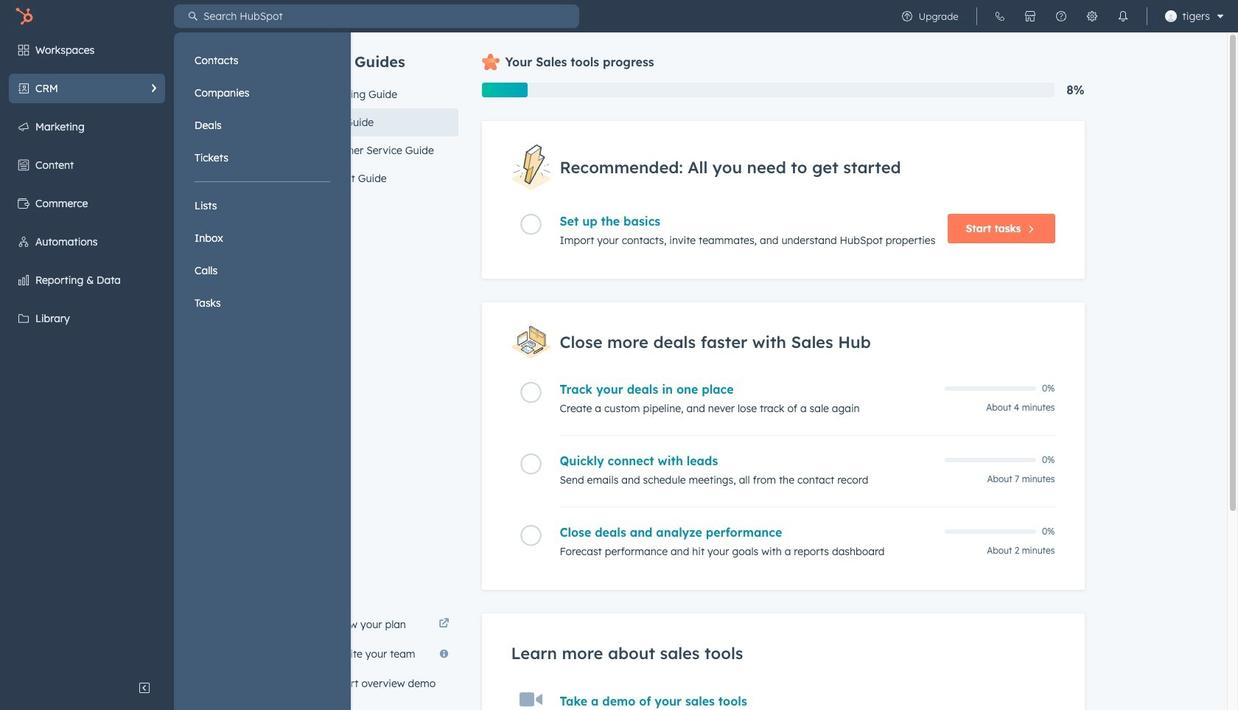 Task type: describe. For each thing, give the bounding box(es) containing it.
help image
[[1056, 10, 1067, 22]]

settings image
[[1087, 10, 1098, 22]]

Search HubSpot search field
[[198, 4, 580, 28]]

marketplaces image
[[1025, 10, 1036, 22]]



Task type: vqa. For each thing, say whether or not it's contained in the screenshot.
SEARCH HUBSPOT search box
yes



Task type: locate. For each thing, give the bounding box(es) containing it.
howard n/a image
[[1165, 10, 1177, 22]]

link opens in a new window image
[[439, 619, 449, 630]]

menu
[[892, 0, 1230, 32], [0, 32, 351, 710], [187, 46, 338, 318]]

user guides element
[[308, 32, 458, 192]]

notifications image
[[1118, 10, 1129, 22]]

progress bar
[[482, 83, 528, 97]]

link opens in a new window image
[[439, 616, 449, 633]]



